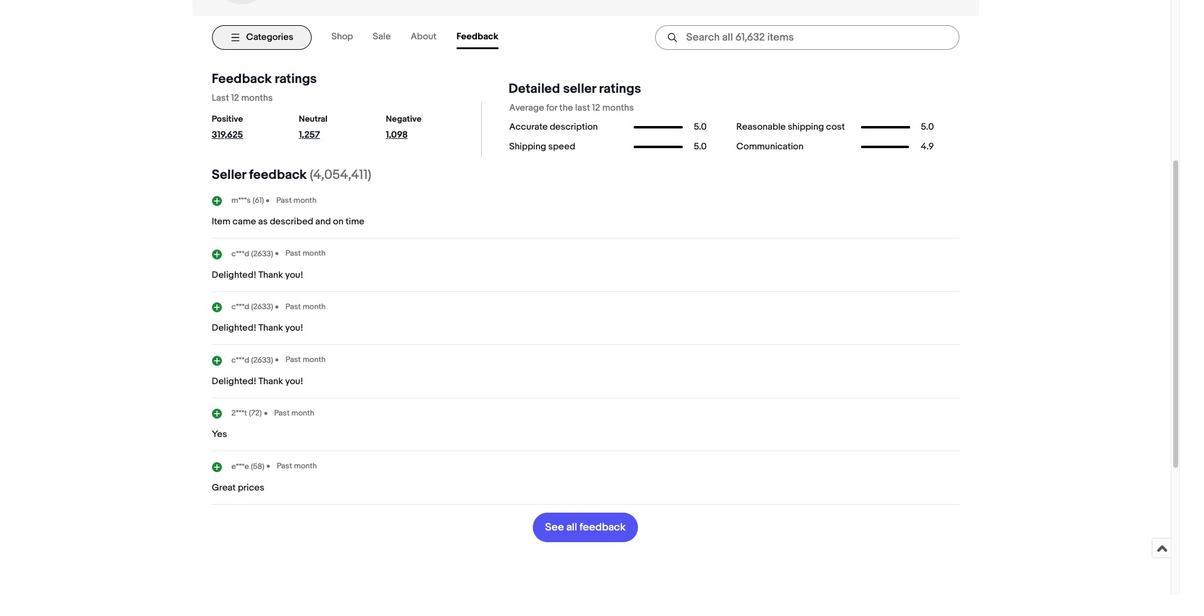 Task type: locate. For each thing, give the bounding box(es) containing it.
3 (2633) from the top
[[251, 355, 273, 365]]

categories button
[[212, 25, 312, 50]]

positive 319,625
[[212, 114, 243, 141]]

ratings up the neutral
[[275, 71, 317, 87]]

0 horizontal spatial feedback
[[212, 71, 272, 87]]

the
[[559, 102, 573, 114]]

1 horizontal spatial months
[[602, 102, 634, 114]]

0 vertical spatial c***d
[[231, 249, 249, 259]]

feedback
[[457, 31, 499, 42], [212, 71, 272, 87]]

e***e (58)
[[231, 461, 264, 471]]

0 horizontal spatial ratings
[[275, 71, 317, 87]]

1 vertical spatial c***d
[[231, 302, 249, 312]]

2 vertical spatial you!
[[285, 375, 303, 387]]

accurate description
[[509, 121, 598, 133]]

months right last
[[602, 102, 634, 114]]

feedback for feedback ratings last 12 months
[[212, 71, 272, 87]]

3 c***d from the top
[[231, 355, 249, 365]]

2 vertical spatial (2633)
[[251, 355, 273, 365]]

ratings
[[275, 71, 317, 87], [599, 81, 641, 97]]

feedback inside feedback ratings last 12 months
[[212, 71, 272, 87]]

prices
[[238, 482, 264, 493]]

1 vertical spatial you!
[[285, 322, 303, 334]]

0 vertical spatial feedback
[[249, 167, 307, 183]]

2 vertical spatial thank
[[258, 375, 283, 387]]

1 vertical spatial feedback
[[580, 521, 626, 533]]

1 vertical spatial thank
[[258, 322, 283, 334]]

months
[[241, 92, 273, 104], [602, 102, 634, 114]]

e***e
[[231, 461, 249, 471]]

0 vertical spatial delighted! thank you!
[[212, 269, 303, 281]]

months up positive
[[241, 92, 273, 104]]

past
[[276, 195, 292, 205], [285, 248, 301, 258], [285, 302, 301, 311], [285, 355, 301, 365], [274, 408, 290, 418], [277, 461, 292, 471]]

all
[[566, 521, 577, 533]]

12 inside feedback ratings last 12 months
[[231, 92, 239, 104]]

feedback right 'about'
[[457, 31, 499, 42]]

tab list containing shop
[[331, 26, 518, 49]]

ratings right seller
[[599, 81, 641, 97]]

month
[[294, 195, 317, 205], [303, 248, 326, 258], [303, 302, 326, 311], [303, 355, 326, 365], [291, 408, 314, 418], [294, 461, 317, 471]]

2 vertical spatial delighted!
[[212, 375, 256, 387]]

feedback up (61)
[[249, 167, 307, 183]]

1 (2633) from the top
[[251, 249, 273, 259]]

1 thank from the top
[[258, 269, 283, 281]]

about
[[411, 31, 437, 42]]

accurate
[[509, 121, 548, 133]]

3 delighted! from the top
[[212, 375, 256, 387]]

last
[[575, 102, 590, 114]]

0 vertical spatial (2633)
[[251, 249, 273, 259]]

(4,054,411)
[[310, 167, 371, 183]]

1 horizontal spatial ratings
[[599, 81, 641, 97]]

0 horizontal spatial feedback
[[249, 167, 307, 183]]

great prices
[[212, 482, 264, 493]]

1 vertical spatial (2633)
[[251, 302, 273, 312]]

0 vertical spatial you!
[[285, 269, 303, 281]]

delighted! thank you!
[[212, 269, 303, 281], [212, 322, 303, 334], [212, 375, 303, 387]]

came
[[233, 216, 256, 227]]

2 delighted! thank you! from the top
[[212, 322, 303, 334]]

m***s
[[231, 196, 251, 205]]

seller
[[212, 167, 246, 183]]

feedback ratings last 12 months
[[212, 71, 317, 104]]

12
[[231, 92, 239, 104], [592, 102, 600, 114]]

last
[[212, 92, 229, 104]]

past month
[[276, 195, 317, 205], [285, 248, 326, 258], [285, 302, 326, 311], [285, 355, 326, 365], [274, 408, 314, 418], [277, 461, 317, 471]]

1 you! from the top
[[285, 269, 303, 281]]

shipping speed
[[509, 141, 575, 153]]

0 vertical spatial delighted!
[[212, 269, 256, 281]]

0 vertical spatial feedback
[[457, 31, 499, 42]]

ratings inside feedback ratings last 12 months
[[275, 71, 317, 87]]

feedback up last
[[212, 71, 272, 87]]

1 horizontal spatial feedback
[[457, 31, 499, 42]]

c***d
[[231, 249, 249, 259], [231, 302, 249, 312], [231, 355, 249, 365]]

1,098 link
[[386, 129, 442, 146]]

1 vertical spatial delighted!
[[212, 322, 256, 334]]

(61)
[[253, 196, 264, 205]]

0 vertical spatial c***d (2633)
[[231, 249, 273, 259]]

0 horizontal spatial 12
[[231, 92, 239, 104]]

2 vertical spatial c***d (2633)
[[231, 355, 273, 365]]

reasonable
[[736, 121, 786, 133]]

feedback
[[249, 167, 307, 183], [580, 521, 626, 533]]

1 vertical spatial delighted! thank you!
[[212, 322, 303, 334]]

5.0
[[694, 121, 707, 133], [921, 121, 934, 133], [694, 141, 707, 153]]

feedback right all
[[580, 521, 626, 533]]

c***d (2633)
[[231, 249, 273, 259], [231, 302, 273, 312], [231, 355, 273, 365]]

1 c***d from the top
[[231, 249, 249, 259]]

seller feedback (4,054,411)
[[212, 167, 371, 183]]

detailed seller ratings
[[509, 81, 641, 97]]

1 horizontal spatial feedback
[[580, 521, 626, 533]]

1 vertical spatial feedback
[[212, 71, 272, 87]]

1 c***d (2633) from the top
[[231, 249, 273, 259]]

0 horizontal spatial months
[[241, 92, 273, 104]]

positive
[[212, 114, 243, 124]]

delighted!
[[212, 269, 256, 281], [212, 322, 256, 334], [212, 375, 256, 387]]

great
[[212, 482, 236, 493]]

3 delighted! thank you! from the top
[[212, 375, 303, 387]]

2 vertical spatial delighted! thank you!
[[212, 375, 303, 387]]

2 delighted! from the top
[[212, 322, 256, 334]]

neutral 1,257
[[299, 114, 328, 141]]

thank
[[258, 269, 283, 281], [258, 322, 283, 334], [258, 375, 283, 387]]

2 vertical spatial c***d
[[231, 355, 249, 365]]

speed
[[548, 141, 575, 153]]

1 vertical spatial c***d (2633)
[[231, 302, 273, 312]]

2 c***d (2633) from the top
[[231, 302, 273, 312]]

see all feedback
[[545, 521, 626, 533]]

you!
[[285, 269, 303, 281], [285, 322, 303, 334], [285, 375, 303, 387]]

reasonable shipping cost
[[736, 121, 845, 133]]

0 vertical spatial thank
[[258, 269, 283, 281]]

as
[[258, 216, 268, 227]]

average
[[509, 102, 544, 114]]

seller
[[563, 81, 596, 97]]

tab list
[[331, 26, 518, 49]]

(2633)
[[251, 249, 273, 259], [251, 302, 273, 312], [251, 355, 273, 365]]

3 thank from the top
[[258, 375, 283, 387]]



Task type: describe. For each thing, give the bounding box(es) containing it.
5.0 for shipping speed
[[694, 141, 707, 153]]

see all feedback link
[[533, 512, 638, 542]]

1 delighted! thank you! from the top
[[212, 269, 303, 281]]

3 c***d (2633) from the top
[[231, 355, 273, 365]]

average for the last 12 months
[[509, 102, 634, 114]]

2 you! from the top
[[285, 322, 303, 334]]

on
[[333, 216, 344, 227]]

time
[[346, 216, 364, 227]]

feedback for feedback
[[457, 31, 499, 42]]

communication
[[736, 141, 804, 153]]

2***t (72)
[[231, 408, 262, 418]]

m***s (61)
[[231, 196, 264, 205]]

1 delighted! from the top
[[212, 269, 256, 281]]

(58)
[[251, 461, 264, 471]]

negative
[[386, 114, 422, 124]]

1,257 link
[[299, 129, 355, 146]]

cost
[[826, 121, 845, 133]]

5.0 for accurate description
[[694, 121, 707, 133]]

2 (2633) from the top
[[251, 302, 273, 312]]

and
[[315, 216, 331, 227]]

shipping
[[509, 141, 546, 153]]

negative 1,098
[[386, 114, 422, 141]]

categories
[[246, 32, 293, 43]]

months inside feedback ratings last 12 months
[[241, 92, 273, 104]]

detailed
[[509, 81, 560, 97]]

for
[[546, 102, 557, 114]]

description
[[550, 121, 598, 133]]

1,257
[[299, 129, 320, 141]]

item
[[212, 216, 231, 227]]

319,625
[[212, 129, 243, 141]]

described
[[270, 216, 313, 227]]

1,098
[[386, 129, 408, 141]]

2 thank from the top
[[258, 322, 283, 334]]

shop
[[331, 31, 353, 42]]

shipping
[[788, 121, 824, 133]]

2 c***d from the top
[[231, 302, 249, 312]]

item came as described and on time
[[212, 216, 364, 227]]

yes
[[212, 428, 227, 440]]

neutral
[[299, 114, 328, 124]]

(72)
[[249, 408, 262, 418]]

5.0 for reasonable shipping cost
[[921, 121, 934, 133]]

see
[[545, 521, 564, 533]]

sale
[[373, 31, 391, 42]]

1 horizontal spatial 12
[[592, 102, 600, 114]]

Search all 61,632 items field
[[655, 25, 959, 50]]

3 you! from the top
[[285, 375, 303, 387]]

319,625 link
[[212, 129, 268, 146]]

4.9
[[921, 141, 934, 153]]

2***t
[[231, 408, 247, 418]]



Task type: vqa. For each thing, say whether or not it's contained in the screenshot.
the 'Selling'
no



